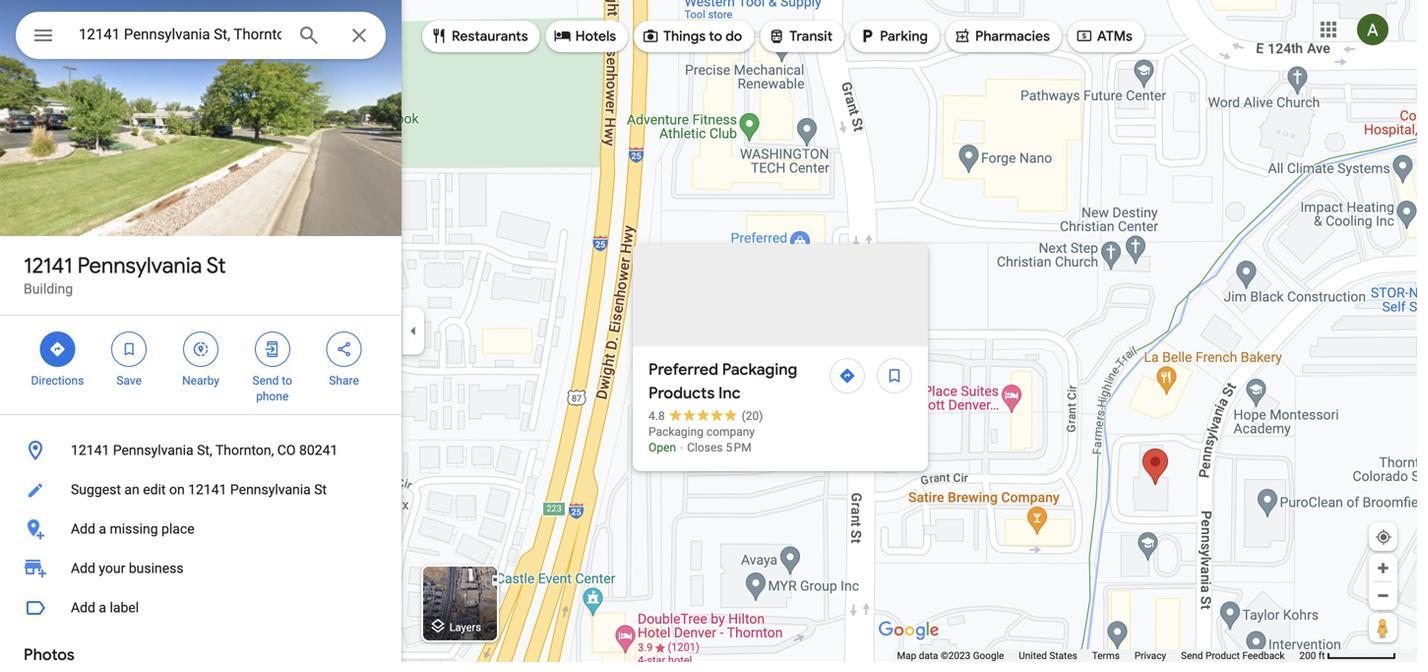 Task type: locate. For each thing, give the bounding box(es) containing it.
1 vertical spatial add
[[71, 560, 95, 577]]

12141 pennsylvania st building
[[24, 252, 226, 297]]

map data ©2023 google
[[897, 650, 1004, 662]]

0 horizontal spatial to
[[282, 374, 292, 388]]


[[192, 339, 210, 360]]

building
[[24, 281, 73, 297]]

12141 pennsylvania st, thornton, co 80241
[[71, 442, 338, 459]]

a inside 'button'
[[99, 600, 106, 616]]

add left label
[[71, 600, 95, 616]]

ft
[[1319, 650, 1325, 662]]

business
[[129, 560, 184, 577]]

a for missing
[[99, 521, 106, 537]]

open
[[649, 441, 676, 455]]

st,
[[197, 442, 212, 459]]

0 vertical spatial to
[[709, 28, 722, 45]]

pennsylvania up edit at the bottom of page
[[113, 442, 194, 459]]

packaging inside packaging company open ⋅ closes 5 pm
[[649, 425, 704, 439]]

200 ft button
[[1299, 650, 1396, 662]]

packaging company open ⋅ closes 5 pm
[[649, 425, 755, 455]]

a left label
[[99, 600, 106, 616]]

transit
[[790, 28, 833, 45]]

12141 for st
[[24, 252, 72, 279]]

4.8
[[649, 409, 665, 423]]

show your location image
[[1375, 528, 1393, 546]]

suggest an edit on 12141 pennsylvania st
[[71, 482, 327, 498]]

label
[[110, 600, 139, 616]]

add left your on the bottom left of page
[[71, 560, 95, 577]]

inc
[[718, 383, 741, 403]]

feedback
[[1242, 650, 1285, 662]]

to up 'phone'
[[282, 374, 292, 388]]

to
[[709, 28, 722, 45], [282, 374, 292, 388]]

1 add from the top
[[71, 521, 95, 537]]

2 a from the top
[[99, 600, 106, 616]]

pennsylvania up "" on the left bottom of page
[[77, 252, 202, 279]]

restaurants
[[452, 28, 528, 45]]

send for send product feedback
[[1181, 650, 1203, 662]]

0 vertical spatial pennsylvania
[[77, 252, 202, 279]]

0 vertical spatial 12141
[[24, 252, 72, 279]]

pennsylvania for st,
[[113, 442, 194, 459]]

1 horizontal spatial send
[[1181, 650, 1203, 662]]

1 vertical spatial to
[[282, 374, 292, 388]]

st
[[206, 252, 226, 279], [314, 482, 327, 498]]

0 horizontal spatial st
[[206, 252, 226, 279]]

a inside 'button'
[[99, 521, 106, 537]]

add inside 'button'
[[71, 521, 95, 537]]

preferred packaging products inc element
[[649, 358, 824, 405]]

1 vertical spatial st
[[314, 482, 327, 498]]

1 a from the top
[[99, 521, 106, 537]]

map
[[897, 650, 916, 662]]

preferred
[[649, 360, 718, 380]]

a
[[99, 521, 106, 537], [99, 600, 106, 616]]

add a missing place
[[71, 521, 194, 537]]

2 add from the top
[[71, 560, 95, 577]]

1 vertical spatial send
[[1181, 650, 1203, 662]]

1 horizontal spatial to
[[709, 28, 722, 45]]

send inside send to phone
[[252, 374, 279, 388]]

⋅
[[679, 441, 684, 455]]

none field inside 12141 pennsylvania st, thornton, co 80241 field
[[79, 23, 281, 46]]

thornton,
[[215, 442, 274, 459]]

2 vertical spatial 12141
[[188, 482, 227, 498]]

place
[[161, 521, 194, 537]]

0 horizontal spatial packaging
[[649, 425, 704, 439]]

footer containing map data ©2023 google
[[897, 650, 1299, 662]]

200 ft
[[1299, 650, 1325, 662]]

0 vertical spatial add
[[71, 521, 95, 537]]

0 vertical spatial a
[[99, 521, 106, 537]]

2 vertical spatial pennsylvania
[[230, 482, 311, 498]]

an
[[124, 482, 139, 498]]

send left product
[[1181, 650, 1203, 662]]

 transit
[[768, 25, 833, 47]]

None field
[[79, 23, 281, 46]]

save
[[116, 374, 142, 388]]

footer
[[897, 650, 1299, 662]]

2 vertical spatial add
[[71, 600, 95, 616]]

add for add a label
[[71, 600, 95, 616]]

 hotels
[[554, 25, 616, 47]]

directions image
[[838, 367, 856, 385]]

1 vertical spatial a
[[99, 600, 106, 616]]

atms
[[1097, 28, 1133, 45]]

collapse side panel image
[[403, 320, 424, 342]]

st inside button
[[314, 482, 327, 498]]

pennsylvania down co
[[230, 482, 311, 498]]

add
[[71, 521, 95, 537], [71, 560, 95, 577], [71, 600, 95, 616]]

pharmacies
[[975, 28, 1050, 45]]

send to phone
[[252, 374, 292, 403]]

add down suggest on the left of page
[[71, 521, 95, 537]]

layers
[[449, 621, 481, 634]]

0 vertical spatial packaging
[[722, 360, 797, 380]]

3 add from the top
[[71, 600, 95, 616]]

1 horizontal spatial st
[[314, 482, 327, 498]]

a for label
[[99, 600, 106, 616]]

packaging
[[722, 360, 797, 380], [649, 425, 704, 439]]

st down 80241
[[314, 482, 327, 498]]

a left missing
[[99, 521, 106, 537]]

privacy
[[1135, 650, 1166, 662]]

do
[[726, 28, 742, 45]]

12141 up suggest on the left of page
[[71, 442, 110, 459]]

1 horizontal spatial packaging
[[722, 360, 797, 380]]

terms
[[1092, 650, 1120, 662]]

data
[[919, 650, 938, 662]]

0 horizontal spatial send
[[252, 374, 279, 388]]

send inside send product feedback button
[[1181, 650, 1203, 662]]

send up 'phone'
[[252, 374, 279, 388]]

united states button
[[1019, 650, 1077, 662]]

packaging up inc
[[722, 360, 797, 380]]

12141 right on
[[188, 482, 227, 498]]

 atms
[[1076, 25, 1133, 47]]

to left do at top right
[[709, 28, 722, 45]]

0 vertical spatial send
[[252, 374, 279, 388]]

add inside 'button'
[[71, 600, 95, 616]]

1 vertical spatial packaging
[[649, 425, 704, 439]]

4.8 stars 20 reviews image
[[649, 408, 763, 424]]

1 vertical spatial 12141
[[71, 442, 110, 459]]

send product feedback
[[1181, 650, 1285, 662]]


[[554, 25, 571, 47]]

(20)
[[742, 409, 763, 423]]

pennsylvania
[[77, 252, 202, 279], [113, 442, 194, 459], [230, 482, 311, 498]]

12141 inside "12141 pennsylvania st building"
[[24, 252, 72, 279]]

phone
[[256, 390, 289, 403]]

st up 
[[206, 252, 226, 279]]

privacy button
[[1135, 650, 1166, 662]]

your
[[99, 560, 125, 577]]

12141 up building
[[24, 252, 72, 279]]

12141 pennsylvania st, thornton, co 80241 button
[[0, 431, 402, 470]]

packaging up ⋅
[[649, 425, 704, 439]]

show street view coverage image
[[1369, 613, 1397, 643]]

 button
[[16, 12, 71, 63]]

 restaurants
[[430, 25, 528, 47]]

pennsylvania inside "12141 pennsylvania st building"
[[77, 252, 202, 279]]

send for send to phone
[[252, 374, 279, 388]]

80241
[[299, 442, 338, 459]]

1 vertical spatial pennsylvania
[[113, 442, 194, 459]]

send
[[252, 374, 279, 388], [1181, 650, 1203, 662]]


[[430, 25, 448, 47]]

product
[[1206, 650, 1240, 662]]

12141
[[24, 252, 72, 279], [71, 442, 110, 459], [188, 482, 227, 498]]

0 vertical spatial st
[[206, 252, 226, 279]]

things
[[663, 28, 706, 45]]



Task type: vqa. For each thing, say whether or not it's contained in the screenshot.
Send To Phone
yes



Task type: describe. For each thing, give the bounding box(es) containing it.
12141 Pennsylvania St, Thornton, CO 80241 field
[[16, 12, 386, 59]]

united
[[1019, 650, 1047, 662]]

preferred packaging products tooltip
[[633, 244, 928, 471]]

directions
[[31, 374, 84, 388]]

zoom out image
[[1376, 589, 1391, 603]]

parking
[[880, 28, 928, 45]]

12141 pennsylvania st main content
[[0, 0, 402, 662]]

co
[[277, 442, 296, 459]]

google
[[973, 650, 1004, 662]]

add a label button
[[0, 589, 402, 628]]


[[335, 339, 353, 360]]

add your business
[[71, 560, 184, 577]]


[[642, 25, 659, 47]]

products
[[649, 383, 715, 403]]

to inside send to phone
[[282, 374, 292, 388]]

united states
[[1019, 650, 1077, 662]]

actions for 12141 pennsylvania st region
[[0, 316, 402, 414]]

pennsylvania for st
[[77, 252, 202, 279]]

200
[[1299, 650, 1316, 662]]

save image
[[886, 367, 903, 385]]

add your business link
[[0, 549, 402, 589]]

nearby
[[182, 374, 219, 388]]

company
[[706, 425, 755, 439]]

add for add your business
[[71, 560, 95, 577]]

google account: angela cha  
(angela.cha@adept.ai) image
[[1357, 14, 1389, 45]]

packaging inside preferred packaging products inc
[[722, 360, 797, 380]]

terms button
[[1092, 650, 1120, 662]]


[[768, 25, 786, 47]]

suggest an edit on 12141 pennsylvania st button
[[0, 470, 402, 510]]

©2023
[[941, 650, 971, 662]]

5 pm
[[726, 441, 752, 455]]

 search field
[[16, 12, 386, 63]]

send product feedback button
[[1181, 650, 1285, 662]]


[[120, 339, 138, 360]]

 pharmacies
[[954, 25, 1050, 47]]

states
[[1049, 650, 1077, 662]]

edit
[[143, 482, 166, 498]]

on
[[169, 482, 185, 498]]

add for add a missing place
[[71, 521, 95, 537]]

 things to do
[[642, 25, 742, 47]]


[[49, 339, 66, 360]]


[[264, 339, 281, 360]]

hotels
[[575, 28, 616, 45]]

zoom in image
[[1376, 561, 1391, 576]]

suggest
[[71, 482, 121, 498]]

google maps element
[[0, 0, 1417, 662]]

closes
[[687, 441, 723, 455]]

packaging company element
[[649, 425, 755, 439]]

to inside  things to do
[[709, 28, 722, 45]]

st inside "12141 pennsylvania st building"
[[206, 252, 226, 279]]

 parking
[[858, 25, 928, 47]]

12141 for st,
[[71, 442, 110, 459]]

add a missing place button
[[0, 510, 402, 549]]


[[858, 25, 876, 47]]


[[31, 21, 55, 50]]

footer inside the 'google maps' element
[[897, 650, 1299, 662]]

add a label
[[71, 600, 139, 616]]

preferred packaging products inc
[[649, 360, 797, 403]]


[[1076, 25, 1093, 47]]

missing
[[110, 521, 158, 537]]

share
[[329, 374, 359, 388]]


[[954, 25, 971, 47]]



